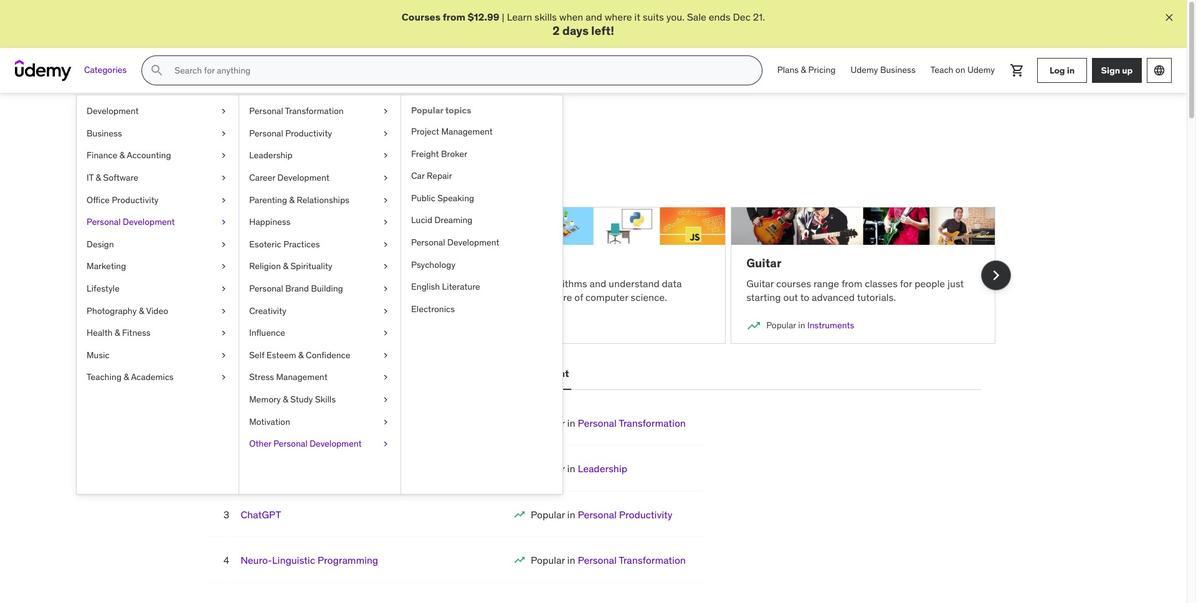 Task type: locate. For each thing, give the bounding box(es) containing it.
development button
[[274, 359, 343, 389]]

guitar
[[746, 256, 781, 270], [746, 277, 774, 290]]

1 horizontal spatial leadership
[[578, 462, 627, 475]]

popular in data & analytics
[[226, 320, 331, 331]]

0 vertical spatial personal transformation link
[[239, 100, 401, 123]]

xsmall image for it & software
[[219, 172, 229, 184]]

electronics link
[[401, 298, 563, 320]]

next image
[[986, 265, 1006, 285]]

xsmall image inside parenting & relationships link
[[381, 194, 391, 206]]

leadership
[[249, 150, 293, 161], [578, 462, 627, 475]]

to up structures
[[504, 277, 513, 290]]

guitar inside the guitar courses range from classes for people just starting out to advanced tutorials.
[[746, 277, 774, 290]]

1 horizontal spatial skills
[[535, 11, 557, 23]]

life coach training link
[[241, 417, 325, 429]]

learn for learn to build algorithms and understand data structures at the core of computer science.
[[476, 277, 502, 290]]

topics inside other personal development element
[[445, 105, 471, 116]]

business left teach
[[880, 64, 916, 76]]

xsmall image for other personal development
[[381, 438, 391, 450]]

from inside the courses from $12.99 | learn skills when and where it suits you. sale ends dec 21. 2 days left!
[[443, 11, 465, 23]]

popular
[[411, 105, 443, 116], [191, 123, 251, 142], [226, 320, 256, 331], [766, 320, 796, 331], [531, 417, 565, 429], [531, 462, 565, 475], [531, 508, 565, 521], [531, 554, 565, 566]]

& down career development
[[289, 194, 295, 205]]

in left data
[[258, 320, 265, 331]]

and up computer
[[590, 277, 606, 290]]

sale
[[687, 11, 706, 23]]

xsmall image inside happiness link
[[381, 216, 391, 228]]

1 vertical spatial from
[[842, 277, 862, 290]]

design inside button
[[355, 367, 389, 380]]

life
[[241, 417, 257, 429]]

popular inside other personal development element
[[411, 105, 443, 116]]

xsmall image inside personal transformation link
[[381, 105, 391, 118]]

popular in instruments
[[766, 320, 854, 331]]

udemy right pricing at the right top of the page
[[851, 64, 878, 76]]

tutorials.
[[857, 291, 896, 303]]

& right the teaching
[[124, 371, 129, 383]]

personal productivity
[[249, 128, 332, 139]]

popular in image
[[207, 318, 221, 333], [746, 318, 761, 333], [513, 554, 526, 566]]

personal development button
[[459, 359, 571, 389]]

1 popular in personal transformation from the top
[[531, 417, 686, 429]]

1 horizontal spatial business
[[880, 64, 916, 76]]

2 horizontal spatial from
[[842, 277, 862, 290]]

2 guitar from the top
[[746, 277, 774, 290]]

2 vertical spatial from
[[231, 291, 252, 303]]

structures
[[476, 291, 522, 303]]

to inside the guitar courses range from classes for people just starting out to advanced tutorials.
[[800, 291, 809, 303]]

office
[[87, 194, 110, 205]]

something
[[219, 159, 266, 171]]

health
[[87, 327, 112, 338]]

personal development
[[87, 216, 175, 227], [411, 237, 499, 248], [462, 367, 569, 380]]

stress management link
[[239, 366, 401, 389]]

linguistic
[[272, 554, 315, 566]]

understand
[[609, 277, 660, 290]]

xsmall image for memory & study skills
[[381, 394, 391, 406]]

leadership link down trending
[[239, 145, 401, 167]]

cell
[[531, 417, 686, 429], [531, 462, 627, 475], [531, 508, 672, 521], [531, 554, 686, 566], [531, 600, 686, 603]]

from up advanced
[[842, 277, 862, 290]]

to left "teach"
[[321, 277, 330, 290]]

1 horizontal spatial topics
[[445, 105, 471, 116]]

parenting & relationships
[[249, 194, 349, 205]]

learn to build algorithms and understand data structures at the core of computer science. link
[[461, 207, 726, 344]]

1 vertical spatial skills
[[448, 159, 471, 171]]

other personal development element
[[401, 95, 563, 494]]

development link
[[77, 100, 239, 123]]

from left $12.99
[[443, 11, 465, 23]]

xsmall image inside self esteem & confidence link
[[381, 349, 391, 362]]

xsmall image inside career development link
[[381, 172, 391, 184]]

xsmall image inside music "link"
[[219, 349, 229, 362]]

xsmall image inside other personal development link
[[381, 438, 391, 450]]

1 horizontal spatial from
[[443, 11, 465, 23]]

business up finance on the left top of the page
[[87, 128, 122, 139]]

guitar for guitar
[[746, 256, 781, 270]]

xsmall image inside motivation link
[[381, 416, 391, 428]]

& right health
[[115, 327, 120, 338]]

core
[[552, 291, 572, 303]]

2 cell from the top
[[531, 462, 627, 475]]

xsmall image for photography & video
[[219, 305, 229, 317]]

self esteem & confidence
[[249, 349, 350, 361]]

0 vertical spatial topics
[[445, 105, 471, 116]]

1 vertical spatial leadership link
[[578, 462, 627, 475]]

0 horizontal spatial topics
[[353, 123, 398, 142]]

0 vertical spatial popular in personal transformation
[[531, 417, 686, 429]]

sign up
[[1101, 65, 1133, 76]]

psychology link
[[401, 254, 563, 276]]

xsmall image
[[219, 105, 229, 118], [381, 105, 391, 118], [219, 128, 229, 140], [381, 128, 391, 140], [219, 150, 229, 162], [219, 194, 229, 206], [219, 216, 229, 228], [219, 238, 229, 251], [381, 238, 391, 251], [219, 261, 229, 273], [381, 261, 391, 273], [381, 283, 391, 295], [219, 305, 229, 317], [381, 305, 391, 317], [219, 327, 229, 339], [219, 349, 229, 362], [219, 371, 229, 384], [381, 394, 391, 406], [381, 416, 391, 428], [381, 438, 391, 450]]

lifestyle link
[[77, 278, 239, 300]]

xsmall image inside teaching & academics link
[[219, 371, 229, 384]]

xsmall image inside stress management link
[[381, 371, 391, 384]]

1 vertical spatial topics
[[353, 123, 398, 142]]

xsmall image inside the personal brand building 'link'
[[381, 283, 391, 295]]

& left video on the bottom of the page
[[139, 305, 144, 316]]

popular in image for guitar
[[746, 318, 761, 333]]

0 vertical spatial from
[[443, 11, 465, 23]]

0 horizontal spatial personal productivity link
[[239, 123, 401, 145]]

religion
[[249, 261, 281, 272]]

from inside the guitar courses range from classes for people just starting out to advanced tutorials.
[[842, 277, 862, 290]]

instruments
[[807, 320, 854, 331]]

2 popular in personal transformation from the top
[[531, 554, 686, 566]]

1 horizontal spatial learn
[[476, 277, 502, 290]]

& for study
[[283, 394, 288, 405]]

people
[[915, 277, 945, 290]]

popular in image
[[513, 508, 526, 521]]

statistical
[[226, 277, 269, 290]]

personal development link down the office productivity at left top
[[77, 211, 239, 233]]

udemy
[[851, 64, 878, 76], [967, 64, 995, 76]]

learn inside learn to build algorithms and understand data structures at the core of computer science.
[[476, 277, 502, 290]]

motivation
[[249, 416, 290, 427]]

xsmall image for creativity
[[381, 305, 391, 317]]

0 horizontal spatial management
[[276, 371, 327, 383]]

xsmall image for parenting & relationships
[[381, 194, 391, 206]]

neuro-linguistic programming
[[241, 554, 378, 566]]

xsmall image for influence
[[381, 327, 391, 339]]

xsmall image inside the finance & accounting "link"
[[219, 150, 229, 162]]

personal development link for office productivity
[[77, 211, 239, 233]]

udemy right on
[[967, 64, 995, 76]]

popular in personal transformation for middle personal transformation link
[[531, 417, 686, 429]]

design for 'design' button
[[355, 367, 389, 380]]

personal
[[249, 105, 283, 117], [249, 128, 283, 139], [87, 216, 121, 227], [411, 237, 445, 248], [249, 283, 283, 294], [462, 367, 503, 380], [578, 417, 617, 429], [273, 438, 307, 449], [578, 508, 617, 521], [578, 554, 617, 566]]

xsmall image inside religion & spirituality link
[[381, 261, 391, 273]]

management up broker
[[441, 126, 493, 137]]

Search for anything text field
[[172, 60, 747, 81]]

career development link
[[239, 167, 401, 189]]

xsmall image inside influence link
[[381, 327, 391, 339]]

xsmall image inside the lifestyle link
[[219, 283, 229, 295]]

up
[[1122, 65, 1133, 76]]

0 vertical spatial management
[[441, 126, 493, 137]]

popular in personal transformation down popular in personal productivity
[[531, 554, 686, 566]]

learn
[[507, 11, 532, 23], [191, 159, 216, 171], [476, 277, 502, 290]]

2 horizontal spatial productivity
[[619, 508, 672, 521]]

design down self esteem & confidence link
[[355, 367, 389, 380]]

office productivity link
[[77, 189, 239, 211]]

4 cell from the top
[[531, 554, 686, 566]]

& for relationships
[[289, 194, 295, 205]]

1 horizontal spatial design
[[355, 367, 389, 380]]

lucid dreaming
[[411, 215, 472, 226]]

teaching & academics
[[87, 371, 174, 383]]

1 vertical spatial personal development
[[411, 237, 499, 248]]

to right out
[[800, 291, 809, 303]]

1 horizontal spatial popular in image
[[513, 554, 526, 566]]

xsmall image for lifestyle
[[219, 283, 229, 295]]

and inside the courses from $12.99 | learn skills when and where it suits you. sale ends dec 21. 2 days left!
[[586, 11, 602, 23]]

learn left the something
[[191, 159, 216, 171]]

0 vertical spatial personal development
[[87, 216, 175, 227]]

xsmall image inside health & fitness link
[[219, 327, 229, 339]]

3 cell from the top
[[531, 508, 672, 521]]

0 horizontal spatial personal development link
[[77, 211, 239, 233]]

2 horizontal spatial popular in image
[[746, 318, 761, 333]]

parenting & relationships link
[[239, 189, 401, 211]]

0 horizontal spatial leadership link
[[239, 145, 401, 167]]

xsmall image inside development link
[[219, 105, 229, 118]]

0 vertical spatial guitar
[[746, 256, 781, 270]]

new
[[320, 159, 338, 171]]

classes
[[865, 277, 898, 290]]

data
[[662, 277, 682, 290]]

0 vertical spatial transformation
[[285, 105, 344, 117]]

to inside learn to build algorithms and understand data structures at the core of computer science.
[[504, 277, 513, 290]]

0 vertical spatial learn
[[507, 11, 532, 23]]

& right finance on the left top of the page
[[119, 150, 125, 161]]

xsmall image inside office productivity link
[[219, 194, 229, 206]]

1 horizontal spatial personal development link
[[401, 232, 563, 254]]

popular in personal transformation up popular in leadership
[[531, 417, 686, 429]]

2 vertical spatial productivity
[[619, 508, 672, 521]]

1 vertical spatial productivity
[[112, 194, 158, 205]]

1 udemy from the left
[[851, 64, 878, 76]]

esoteric
[[249, 238, 281, 250]]

xsmall image for development
[[219, 105, 229, 118]]

popular in personal transformation for bottommost personal transformation link
[[531, 554, 686, 566]]

at
[[524, 291, 533, 303]]

xsmall image inside creativity link
[[381, 305, 391, 317]]

popular in image down "starting"
[[746, 318, 761, 333]]

popular in image down learn
[[207, 318, 221, 333]]

2 vertical spatial transformation
[[619, 554, 686, 566]]

& left study
[[283, 394, 288, 405]]

& right "it" in the top left of the page
[[96, 172, 101, 183]]

finance
[[87, 150, 117, 161]]

topics up improve
[[353, 123, 398, 142]]

teaching
[[87, 371, 122, 383]]

0 horizontal spatial udemy
[[851, 64, 878, 76]]

0 vertical spatial productivity
[[285, 128, 332, 139]]

music
[[87, 349, 109, 361]]

guitar courses range from classes for people just starting out to advanced tutorials.
[[746, 277, 964, 303]]

1 horizontal spatial management
[[441, 126, 493, 137]]

& for video
[[139, 305, 144, 316]]

1 vertical spatial popular in personal transformation
[[531, 554, 686, 566]]

electronics
[[411, 303, 455, 314]]

topics up project management
[[445, 105, 471, 116]]

carousel element
[[191, 192, 1011, 359]]

and down personal transformation
[[254, 123, 282, 142]]

1 vertical spatial and
[[254, 123, 282, 142]]

plans
[[777, 64, 799, 76]]

0 vertical spatial and
[[586, 11, 602, 23]]

2 vertical spatial learn
[[476, 277, 502, 290]]

training
[[290, 417, 325, 429]]

xsmall image for personal productivity
[[381, 128, 391, 140]]

video
[[146, 305, 168, 316]]

management up study
[[276, 371, 327, 383]]

xsmall image for leadership
[[381, 150, 391, 162]]

& right plans
[[801, 64, 806, 76]]

1 vertical spatial design
[[355, 367, 389, 380]]

leadership up career
[[249, 150, 293, 161]]

guitar for guitar courses range from classes for people just starting out to advanced tutorials.
[[746, 277, 774, 290]]

popular in image down popular in icon on the left of the page
[[513, 554, 526, 566]]

0 horizontal spatial business
[[87, 128, 122, 139]]

1 guitar from the top
[[746, 256, 781, 270]]

chatgpt
[[241, 508, 281, 521]]

1 vertical spatial management
[[276, 371, 327, 383]]

3
[[223, 508, 229, 521]]

days
[[562, 23, 589, 38]]

2 horizontal spatial learn
[[507, 11, 532, 23]]

personal development link down dreaming
[[401, 232, 563, 254]]

2 vertical spatial personal transformation link
[[578, 554, 686, 566]]

in left instruments
[[798, 320, 805, 331]]

personal inside button
[[462, 367, 503, 380]]

leadership link
[[239, 145, 401, 167], [578, 462, 627, 475]]

xsmall image for esoteric practices
[[381, 238, 391, 251]]

0 vertical spatial design
[[87, 238, 114, 250]]

0 horizontal spatial popular in image
[[207, 318, 221, 333]]

skills
[[315, 394, 336, 405]]

personal productivity link
[[239, 123, 401, 145], [578, 508, 672, 521]]

1 vertical spatial business
[[87, 128, 122, 139]]

2 vertical spatial and
[[590, 277, 606, 290]]

xsmall image for career development
[[381, 172, 391, 184]]

skills inside the courses from $12.99 | learn skills when and where it suits you. sale ends dec 21. 2 days left!
[[535, 11, 557, 23]]

xsmall image inside personal development link
[[219, 216, 229, 228]]

leadership link up popular in personal productivity
[[578, 462, 627, 475]]

0 horizontal spatial from
[[231, 291, 252, 303]]

neuro-
[[241, 554, 272, 566]]

transformation for middle personal transformation link
[[619, 417, 686, 429]]

science.
[[631, 291, 667, 303]]

xsmall image for motivation
[[381, 416, 391, 428]]

close image
[[1163, 11, 1176, 24]]

0 horizontal spatial productivity
[[112, 194, 158, 205]]

1 horizontal spatial udemy
[[967, 64, 995, 76]]

udemy business link
[[843, 56, 923, 85]]

from inside use statistical probability to teach computers how to learn from data.
[[231, 291, 252, 303]]

xsmall image inside "memory & study skills" link
[[381, 394, 391, 406]]

xsmall image inside design link
[[219, 238, 229, 251]]

management for stress management
[[276, 371, 327, 383]]

in up popular in leadership
[[567, 417, 575, 429]]

categories button
[[77, 56, 134, 85]]

learn right '|'
[[507, 11, 532, 23]]

learning
[[257, 256, 306, 270]]

0 vertical spatial leadership
[[249, 150, 293, 161]]

0 horizontal spatial design
[[87, 238, 114, 250]]

& right data
[[288, 320, 293, 331]]

xsmall image
[[381, 150, 391, 162], [219, 172, 229, 184], [381, 172, 391, 184], [381, 194, 391, 206], [381, 216, 391, 228], [219, 283, 229, 295], [381, 327, 391, 339], [381, 349, 391, 362], [381, 371, 391, 384]]

and up left!
[[586, 11, 602, 23]]

xsmall image inside it & software link
[[219, 172, 229, 184]]

when
[[559, 11, 583, 23]]

design up marketing
[[87, 238, 114, 250]]

xsmall image for personal development
[[219, 216, 229, 228]]

& up probability
[[283, 261, 288, 272]]

english
[[411, 281, 440, 292]]

business link
[[77, 123, 239, 145]]

shopping cart with 0 items image
[[1010, 63, 1025, 78]]

how
[[410, 277, 428, 290]]

0 horizontal spatial leadership
[[249, 150, 293, 161]]

in down popular in personal productivity
[[567, 554, 575, 566]]

popular in image for machine learning
[[207, 318, 221, 333]]

probability
[[272, 277, 319, 290]]

1 vertical spatial learn
[[191, 159, 216, 171]]

udemy business
[[851, 64, 916, 76]]

xsmall image inside "esoteric practices" link
[[381, 238, 391, 251]]

design button
[[353, 359, 391, 389]]

learn up structures
[[476, 277, 502, 290]]

religion & spirituality link
[[239, 256, 401, 278]]

chatgpt link
[[241, 508, 281, 521]]

0 vertical spatial personal productivity link
[[239, 123, 401, 145]]

0 vertical spatial business
[[880, 64, 916, 76]]

it & software
[[87, 172, 138, 183]]

in up popular in personal productivity
[[567, 462, 575, 475]]

xsmall image inside marketing link
[[219, 261, 229, 273]]

xsmall image for business
[[219, 128, 229, 140]]

5 cell from the top
[[531, 600, 686, 603]]

0 vertical spatial leadership link
[[239, 145, 401, 167]]

to right how
[[431, 277, 440, 290]]

leadership up popular in personal productivity
[[578, 462, 627, 475]]

xsmall image inside business link
[[219, 128, 229, 140]]

from down the 'statistical'
[[231, 291, 252, 303]]

management for project management
[[441, 126, 493, 137]]

transformation for bottommost personal transformation link
[[619, 554, 686, 566]]

1 horizontal spatial personal productivity link
[[578, 508, 672, 521]]

xsmall image inside photography & video link
[[219, 305, 229, 317]]

1 vertical spatial guitar
[[746, 277, 774, 290]]

& inside "link"
[[119, 150, 125, 161]]

1 horizontal spatial productivity
[[285, 128, 332, 139]]

1 vertical spatial transformation
[[619, 417, 686, 429]]

2 vertical spatial personal development
[[462, 367, 569, 380]]

management inside other personal development element
[[441, 126, 493, 137]]

learn
[[207, 291, 229, 303]]

1 vertical spatial leadership
[[578, 462, 627, 475]]

& for spirituality
[[283, 261, 288, 272]]

data
[[267, 320, 286, 331]]

personal development inside button
[[462, 367, 569, 380]]

0 horizontal spatial learn
[[191, 159, 216, 171]]

0 vertical spatial skills
[[535, 11, 557, 23]]



Task type: describe. For each thing, give the bounding box(es) containing it.
happiness link
[[239, 211, 401, 233]]

popular in personal productivity
[[531, 508, 672, 521]]

& for software
[[96, 172, 101, 183]]

productivity for office productivity
[[112, 194, 158, 205]]

& for academics
[[124, 371, 129, 383]]

xsmall image for self esteem & confidence
[[381, 349, 391, 362]]

public speaking
[[411, 192, 474, 204]]

productivity for personal productivity
[[285, 128, 332, 139]]

career development
[[249, 172, 329, 183]]

xsmall image for finance & accounting
[[219, 150, 229, 162]]

software
[[103, 172, 138, 183]]

xsmall image for stress management
[[381, 371, 391, 384]]

in right log
[[1067, 65, 1075, 76]]

your
[[390, 159, 409, 171]]

xsmall image for music
[[219, 349, 229, 362]]

popular and trending topics
[[191, 123, 398, 142]]

xsmall image for design
[[219, 238, 229, 251]]

& for pricing
[[801, 64, 806, 76]]

it & software link
[[77, 167, 239, 189]]

2 udemy from the left
[[967, 64, 995, 76]]

log in link
[[1037, 58, 1087, 83]]

personal development for psychology
[[411, 237, 499, 248]]

lifestyle
[[87, 283, 120, 294]]

english literature
[[411, 281, 480, 292]]

of
[[574, 291, 583, 303]]

categories
[[84, 64, 127, 76]]

bestselling button
[[206, 359, 264, 389]]

courses
[[402, 11, 441, 23]]

creativity
[[249, 305, 286, 316]]

xsmall image for teaching & academics
[[219, 371, 229, 384]]

& for fitness
[[115, 327, 120, 338]]

and inside learn to build algorithms and understand data structures at the core of computer science.
[[590, 277, 606, 290]]

0 horizontal spatial skills
[[448, 159, 471, 171]]

& inside carousel element
[[288, 320, 293, 331]]

photography
[[87, 305, 137, 316]]

popular topics
[[411, 105, 471, 116]]

1 horizontal spatial leadership link
[[578, 462, 627, 475]]

coach
[[260, 417, 288, 429]]

freight broker
[[411, 148, 467, 159]]

parenting
[[249, 194, 287, 205]]

memory
[[249, 394, 281, 405]]

relationships
[[297, 194, 349, 205]]

pricing
[[808, 64, 836, 76]]

personal inside 'link'
[[249, 283, 283, 294]]

build
[[515, 277, 537, 290]]

learn for learn something completely new or improve your existing skills
[[191, 159, 216, 171]]

confidence
[[306, 349, 350, 361]]

dec
[[733, 11, 751, 23]]

starting
[[746, 291, 781, 303]]

choose a language image
[[1153, 64, 1166, 77]]

xsmall image for health & fitness
[[219, 327, 229, 339]]

xsmall image for happiness
[[381, 216, 391, 228]]

creativity link
[[239, 300, 401, 322]]

xsmall image for marketing
[[219, 261, 229, 273]]

teach
[[931, 64, 953, 76]]

& for accounting
[[119, 150, 125, 161]]

xsmall image for religion & spirituality
[[381, 261, 391, 273]]

personal development for design
[[87, 216, 175, 227]]

advanced
[[812, 291, 855, 303]]

public speaking link
[[401, 187, 563, 210]]

computer
[[585, 291, 628, 303]]

it
[[634, 11, 640, 23]]

xsmall image for office productivity
[[219, 194, 229, 206]]

$12.99
[[468, 11, 499, 23]]

1 cell from the top
[[531, 417, 686, 429]]

happiness
[[249, 216, 291, 227]]

xsmall image for personal brand building
[[381, 283, 391, 295]]

project management
[[411, 126, 493, 137]]

submit search image
[[150, 63, 165, 78]]

project management link
[[401, 121, 563, 143]]

sign
[[1101, 65, 1120, 76]]

udemy image
[[15, 60, 72, 81]]

left!
[[591, 23, 614, 38]]

|
[[502, 11, 504, 23]]

esoteric practices link
[[239, 233, 401, 256]]

learn inside the courses from $12.99 | learn skills when and where it suits you. sale ends dec 21. 2 days left!
[[507, 11, 532, 23]]

design link
[[77, 233, 239, 256]]

just
[[948, 277, 964, 290]]

office productivity
[[87, 194, 158, 205]]

neuro-linguistic programming link
[[241, 554, 378, 566]]

religion & spirituality
[[249, 261, 332, 272]]

teach on udemy
[[931, 64, 995, 76]]

plans & pricing
[[777, 64, 836, 76]]

completely
[[268, 159, 317, 171]]

bestselling
[[208, 367, 262, 380]]

1 vertical spatial personal transformation link
[[578, 417, 686, 429]]

memory & study skills
[[249, 394, 336, 405]]

memory & study skills link
[[239, 389, 401, 411]]

1 vertical spatial personal productivity link
[[578, 508, 672, 521]]

personal brand building link
[[239, 278, 401, 300]]

life coach training
[[241, 417, 325, 429]]

& right esteem
[[298, 349, 304, 361]]

finance & accounting
[[87, 150, 171, 161]]

courses from $12.99 | learn skills when and where it suits you. sale ends dec 21. 2 days left!
[[402, 11, 765, 38]]

learn something completely new or improve your existing skills
[[191, 159, 471, 171]]

spirituality
[[290, 261, 332, 272]]

fitness
[[122, 327, 151, 338]]

existing
[[411, 159, 446, 171]]

algorithms
[[540, 277, 587, 290]]

self esteem & confidence link
[[239, 344, 401, 366]]

teach
[[332, 277, 357, 290]]

data & analytics link
[[267, 320, 331, 331]]

teaching & academics link
[[77, 366, 239, 389]]

building
[[311, 283, 343, 294]]

you.
[[666, 11, 685, 23]]

xsmall image for personal transformation
[[381, 105, 391, 118]]

or
[[340, 159, 349, 171]]

trending
[[285, 123, 350, 142]]

out
[[783, 291, 798, 303]]

4
[[223, 554, 229, 566]]

personal development link for lucid dreaming
[[401, 232, 563, 254]]

programming
[[318, 554, 378, 566]]

health & fitness link
[[77, 322, 239, 344]]

courses
[[776, 277, 811, 290]]

freight
[[411, 148, 439, 159]]

in down popular in leadership
[[567, 508, 575, 521]]

design for design link
[[87, 238, 114, 250]]

broker
[[441, 148, 467, 159]]

lucid dreaming link
[[401, 210, 563, 232]]

popular in leadership
[[531, 462, 627, 475]]

analytics
[[295, 320, 331, 331]]



Task type: vqa. For each thing, say whether or not it's contained in the screenshot.
Human Resources "link" in the right top of the page
no



